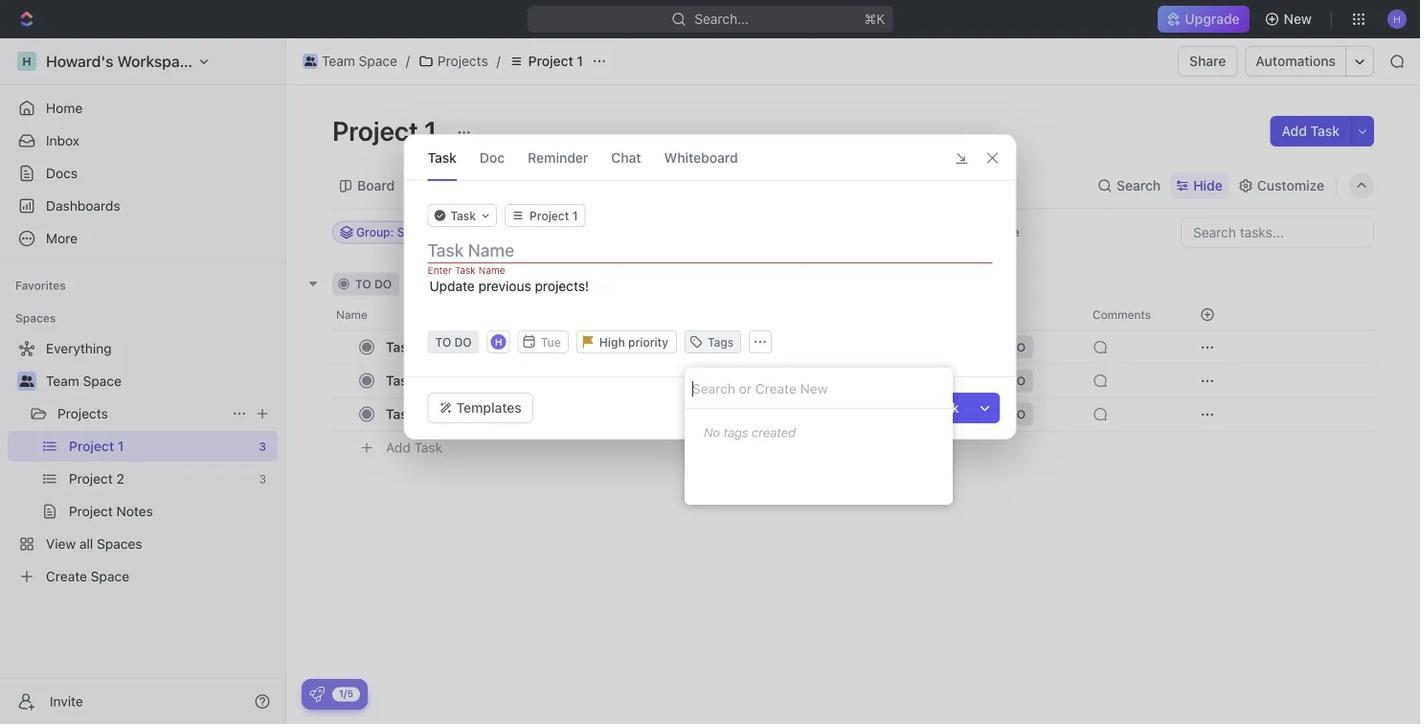 Task type: vqa. For each thing, say whether or not it's contained in the screenshot.
Task 3
yes



Task type: locate. For each thing, give the bounding box(es) containing it.
‎task 1 link
[[381, 333, 664, 361]]

0 horizontal spatial projects
[[57, 406, 108, 421]]

‎task 1
[[386, 339, 425, 355]]

dashboards
[[46, 198, 120, 214]]

0 horizontal spatial space
[[83, 373, 122, 389]]

table
[[652, 178, 686, 193]]

add task down task 3
[[386, 440, 443, 456]]

0 vertical spatial team space
[[322, 53, 397, 69]]

projects link
[[414, 50, 493, 73], [57, 398, 224, 429]]

0 horizontal spatial hide
[[994, 226, 1020, 239]]

hide button
[[1171, 172, 1229, 199]]

‎task
[[386, 339, 415, 355], [386, 373, 415, 388]]

add task
[[1282, 123, 1340, 139], [474, 277, 525, 291], [386, 440, 443, 456]]

‎task 2 link
[[381, 367, 664, 395]]

whiteboard
[[664, 149, 738, 165]]

1 vertical spatial projects link
[[57, 398, 224, 429]]

team space link
[[298, 50, 402, 73], [46, 366, 274, 397]]

1 vertical spatial user group image
[[20, 375, 34, 387]]

1 vertical spatial team space link
[[46, 366, 274, 397]]

2 / from the left
[[497, 53, 501, 69]]

0 vertical spatial user group image
[[304, 57, 316, 66]]

docs link
[[8, 158, 278, 189]]

create task button
[[873, 393, 971, 423]]

‎task for ‎task 2
[[386, 373, 415, 388]]

0 vertical spatial add task
[[1282, 123, 1340, 139]]

onboarding checklist button image
[[309, 687, 325, 702]]

1 vertical spatial team space
[[46, 373, 122, 389]]

chat
[[611, 149, 641, 165]]

project 1 link
[[504, 50, 588, 73]]

create
[[884, 400, 927, 416]]

add
[[1282, 123, 1307, 139], [474, 277, 496, 291], [386, 440, 411, 456]]

1 vertical spatial ‎task
[[386, 373, 415, 388]]

1 / from the left
[[406, 53, 410, 69]]

0 horizontal spatial project 1
[[332, 114, 443, 146]]

previous
[[478, 278, 531, 294]]

add up customize
[[1282, 123, 1307, 139]]

0 vertical spatial team
[[322, 53, 355, 69]]

upgrade
[[1185, 11, 1240, 27]]

0 horizontal spatial projects link
[[57, 398, 224, 429]]

0 horizontal spatial team space link
[[46, 366, 274, 397]]

add task button up customize
[[1271, 116, 1352, 147]]

tree containing team space
[[8, 333, 278, 592]]

0 horizontal spatial add task
[[386, 440, 443, 456]]

project inside project 1 link
[[528, 53, 574, 69]]

gantt
[[581, 178, 616, 193]]

1 vertical spatial add task
[[474, 277, 525, 291]]

user group image
[[304, 57, 316, 66], [20, 375, 34, 387]]

task up list
[[428, 149, 457, 165]]

hide inside button
[[994, 226, 1020, 239]]

3
[[419, 406, 427, 422]]

1 horizontal spatial add task
[[474, 277, 525, 291]]

1 vertical spatial hide
[[994, 226, 1020, 239]]

team inside tree
[[46, 373, 79, 389]]

1 horizontal spatial add
[[474, 277, 496, 291]]

space
[[359, 53, 397, 69], [83, 373, 122, 389]]

2 vertical spatial add task button
[[377, 436, 450, 459]]

team space inside tree
[[46, 373, 122, 389]]

hide
[[1194, 178, 1223, 193], [994, 226, 1020, 239]]

create task
[[884, 400, 959, 416]]

2 ‎task from the top
[[386, 373, 415, 388]]

project
[[528, 53, 574, 69], [332, 114, 418, 146]]

2 horizontal spatial add
[[1282, 123, 1307, 139]]

task down 3
[[414, 440, 443, 456]]

team
[[322, 53, 355, 69], [46, 373, 79, 389]]

tree
[[8, 333, 278, 592]]

add task up customize
[[1282, 123, 1340, 139]]

0 vertical spatial add
[[1282, 123, 1307, 139]]

0 horizontal spatial team
[[46, 373, 79, 389]]

add task button up ‎task 1 link
[[451, 273, 532, 295]]

0 horizontal spatial user group image
[[20, 375, 34, 387]]

team space
[[322, 53, 397, 69], [46, 373, 122, 389]]

0 horizontal spatial /
[[406, 53, 410, 69]]

new
[[1284, 11, 1312, 27]]

1 horizontal spatial /
[[497, 53, 501, 69]]

0 horizontal spatial project
[[332, 114, 418, 146]]

1 horizontal spatial user group image
[[304, 57, 316, 66]]

dashboards link
[[8, 191, 278, 221]]

tree inside the sidebar navigation
[[8, 333, 278, 592]]

doc
[[480, 149, 505, 165]]

team space link inside tree
[[46, 366, 274, 397]]

calendar
[[489, 178, 546, 193]]

1 horizontal spatial team space link
[[298, 50, 402, 73]]

1 horizontal spatial hide
[[1194, 178, 1223, 193]]

1 vertical spatial 1
[[424, 114, 437, 146]]

0 horizontal spatial add
[[386, 440, 411, 456]]

search
[[1117, 178, 1161, 193]]

Task Name text field
[[428, 239, 997, 261]]

task left 3
[[386, 406, 415, 422]]

‎task left 2
[[386, 373, 415, 388]]

reminder button
[[528, 135, 588, 180]]

1 horizontal spatial space
[[359, 53, 397, 69]]

0 vertical spatial team space link
[[298, 50, 402, 73]]

do
[[375, 277, 392, 291]]

0 vertical spatial project 1
[[528, 53, 583, 69]]

add task button down task 3
[[377, 436, 450, 459]]

add down task 3
[[386, 440, 411, 456]]

1
[[577, 53, 583, 69], [424, 114, 437, 146], [419, 339, 425, 355]]

1 horizontal spatial projects
[[438, 53, 488, 69]]

gantt link
[[577, 172, 616, 199]]

1 vertical spatial space
[[83, 373, 122, 389]]

projects
[[438, 53, 488, 69], [57, 406, 108, 421]]

0 vertical spatial project
[[528, 53, 574, 69]]

task right create
[[930, 400, 959, 416]]

hide button
[[986, 221, 1027, 244]]

0 vertical spatial hide
[[1194, 178, 1223, 193]]

0 vertical spatial ‎task
[[386, 339, 415, 355]]

tags
[[724, 425, 749, 440]]

1 vertical spatial projects
[[57, 406, 108, 421]]

task left projects!
[[499, 277, 525, 291]]

‎task 2
[[386, 373, 427, 388]]

dialog containing task
[[404, 134, 1017, 440]]

/
[[406, 53, 410, 69], [497, 53, 501, 69]]

1 vertical spatial team
[[46, 373, 79, 389]]

list link
[[426, 172, 453, 199]]

0 horizontal spatial team space
[[46, 373, 122, 389]]

1 horizontal spatial team space
[[322, 53, 397, 69]]

add up ‎task 1 link
[[474, 277, 496, 291]]

1 vertical spatial project
[[332, 114, 418, 146]]

home
[[46, 100, 83, 116]]

task
[[1311, 123, 1340, 139], [428, 149, 457, 165], [499, 277, 525, 291], [930, 400, 959, 416], [386, 406, 415, 422], [414, 440, 443, 456]]

share button
[[1178, 46, 1238, 77]]

2 vertical spatial add
[[386, 440, 411, 456]]

task button
[[428, 135, 457, 180]]

‎task up ‎task 2
[[386, 339, 415, 355]]

task 3
[[386, 406, 427, 422]]

add task left projects!
[[474, 277, 525, 291]]

table link
[[648, 172, 686, 199]]

dialog
[[404, 134, 1017, 440]]

1 horizontal spatial projects link
[[414, 50, 493, 73]]

search...
[[694, 11, 749, 27]]

project 1
[[528, 53, 583, 69], [332, 114, 443, 146]]

2 vertical spatial 1
[[419, 339, 425, 355]]

add task button
[[1271, 116, 1352, 147], [451, 273, 532, 295], [377, 436, 450, 459]]

1 horizontal spatial project
[[528, 53, 574, 69]]

task 3 link
[[381, 400, 664, 428]]

1 ‎task from the top
[[386, 339, 415, 355]]

0 vertical spatial space
[[359, 53, 397, 69]]

reminder
[[528, 149, 588, 165]]



Task type: describe. For each thing, give the bounding box(es) containing it.
inbox
[[46, 133, 80, 148]]

0 vertical spatial 1
[[577, 53, 583, 69]]

customize button
[[1233, 172, 1330, 199]]

automations
[[1256, 53, 1336, 69]]

board
[[357, 178, 395, 193]]

tags
[[708, 335, 734, 349]]

2 vertical spatial add task
[[386, 440, 443, 456]]

no tags created
[[704, 425, 796, 440]]

tags button
[[685, 330, 742, 353]]

projects link inside tree
[[57, 398, 224, 429]]

doc button
[[480, 135, 505, 180]]

to do
[[355, 277, 392, 291]]

projects!
[[535, 278, 589, 294]]

home link
[[8, 93, 278, 124]]

favorites
[[15, 279, 66, 292]]

update
[[430, 278, 475, 294]]

automations button
[[1247, 47, 1346, 76]]

favorites button
[[8, 274, 74, 297]]

list
[[430, 178, 453, 193]]

board link
[[353, 172, 395, 199]]

search button
[[1092, 172, 1167, 199]]

onboarding checklist button element
[[309, 687, 325, 702]]

0 vertical spatial add task button
[[1271, 116, 1352, 147]]

task up customize
[[1311, 123, 1340, 139]]

whiteboard button
[[664, 135, 738, 180]]

no
[[704, 425, 720, 440]]

inbox link
[[8, 125, 278, 156]]

calendar link
[[485, 172, 546, 199]]

to
[[355, 277, 371, 291]]

1 vertical spatial add task button
[[451, 273, 532, 295]]

spaces
[[15, 311, 56, 325]]

0 vertical spatial projects
[[438, 53, 488, 69]]

Search tasks... text field
[[1182, 218, 1374, 247]]

0 vertical spatial projects link
[[414, 50, 493, 73]]

Search or Create New text field
[[685, 368, 953, 409]]

hide inside dropdown button
[[1194, 178, 1223, 193]]

⌘k
[[864, 11, 885, 27]]

customize
[[1257, 178, 1325, 193]]

update previous projects!
[[430, 278, 589, 294]]

space inside the sidebar navigation
[[83, 373, 122, 389]]

task inside button
[[930, 400, 959, 416]]

projects inside tree
[[57, 406, 108, 421]]

new button
[[1257, 4, 1324, 34]]

sidebar navigation
[[0, 38, 286, 724]]

chat button
[[611, 135, 641, 180]]

1 vertical spatial project 1
[[332, 114, 443, 146]]

invite
[[50, 693, 83, 709]]

tags button
[[685, 330, 742, 353]]

‎task for ‎task 1
[[386, 339, 415, 355]]

docs
[[46, 165, 78, 181]]

1 vertical spatial add
[[474, 277, 496, 291]]

share
[[1190, 53, 1226, 69]]

2
[[419, 373, 427, 388]]

1 horizontal spatial team
[[322, 53, 355, 69]]

user group image inside the sidebar navigation
[[20, 375, 34, 387]]

1/5
[[339, 688, 353, 699]]

2 horizontal spatial add task
[[1282, 123, 1340, 139]]

created
[[752, 425, 796, 440]]

upgrade link
[[1158, 6, 1250, 33]]

1 horizontal spatial project 1
[[528, 53, 583, 69]]



